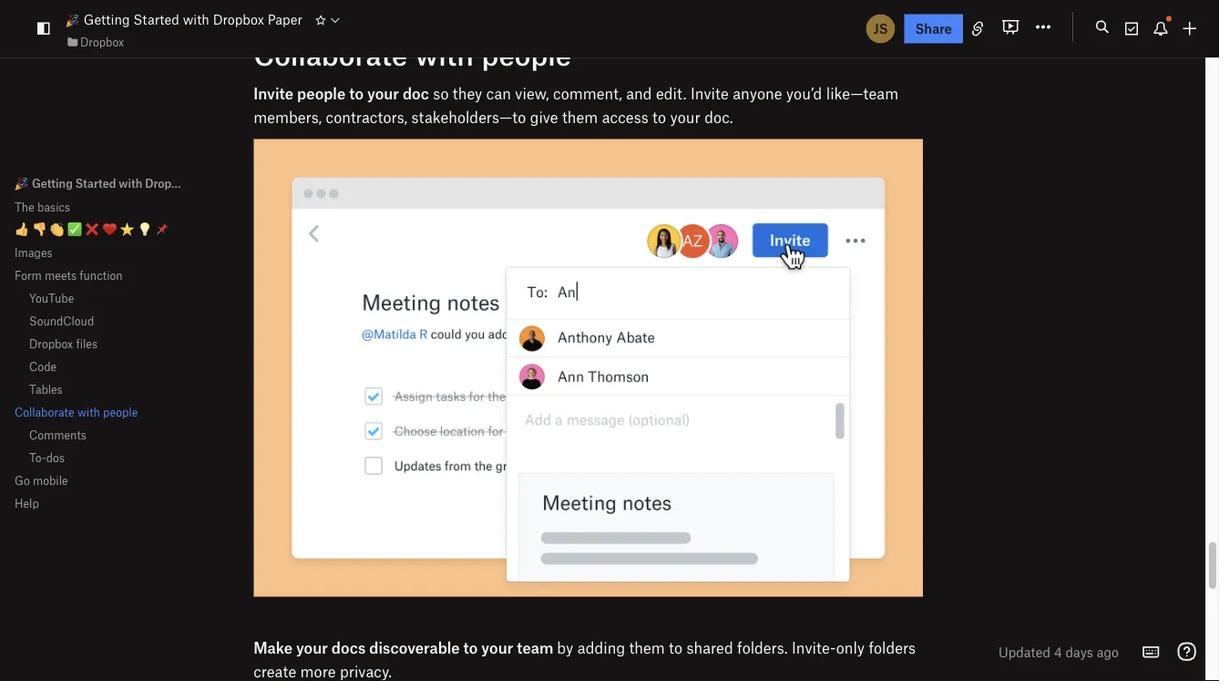 Task type: locate. For each thing, give the bounding box(es) containing it.
1 vertical spatial party popper image
[[15, 176, 29, 191]]

collaborate down the tables
[[15, 405, 74, 419]]

0 vertical spatial people
[[482, 37, 572, 72]]

clapping hands image
[[50, 222, 64, 237]]

navigation
[[0, 154, 225, 534]]

invite-
[[792, 639, 837, 658]]

1 vertical spatial started
[[75, 176, 116, 190]]

4
[[1055, 644, 1063, 660]]

1 horizontal spatial getting
[[84, 12, 130, 27]]

star image
[[120, 222, 135, 237]]

pushpin image
[[155, 222, 170, 237]]

getting started with dropbox paper up 'copy paper doc link' icon
[[80, 12, 303, 27]]

discoverable
[[369, 639, 460, 658]]

images
[[15, 245, 52, 259]]

1 vertical spatial them
[[630, 639, 665, 658]]

form meets function link
[[15, 268, 186, 282]]

them
[[563, 108, 598, 127], [630, 639, 665, 658]]

your
[[367, 84, 399, 103], [671, 108, 701, 127], [296, 639, 328, 658], [482, 639, 514, 658]]

to left shared
[[669, 639, 683, 658]]

js button
[[865, 12, 898, 45]]

paper for bottommost getting started with dropbox paper 'link'
[[194, 176, 225, 190]]

1 horizontal spatial people
[[297, 84, 346, 103]]

0 horizontal spatial getting
[[32, 176, 73, 190]]

more
[[300, 663, 336, 681]]

red heart image
[[102, 222, 117, 237]]

0 vertical spatial collaborate
[[254, 37, 408, 72]]

to inside by adding them to shared folders. invite-only folders create more privacy.
[[669, 639, 683, 658]]

mobile
[[33, 473, 68, 487]]

doc.
[[705, 108, 734, 127]]

dropbox
[[213, 12, 264, 27], [80, 35, 124, 49], [145, 176, 191, 190], [29, 336, 73, 350]]

give
[[530, 108, 559, 127]]

contractors,
[[326, 108, 408, 127]]

people up the 'view,' on the left of page
[[482, 37, 572, 72]]

started for party popper icon to the top
[[133, 12, 180, 27]]

like—team
[[827, 84, 899, 103]]

members,
[[254, 108, 322, 127]]

adding
[[578, 639, 626, 658]]

0 vertical spatial started
[[133, 12, 180, 27]]

collaborate up invite people to your doc
[[254, 37, 408, 72]]

them inside by adding them to shared folders. invite-only folders create more privacy.
[[630, 639, 665, 658]]

1 horizontal spatial started
[[133, 12, 180, 27]]

stakeholders—to
[[412, 108, 526, 127]]

people down tables link
[[103, 405, 138, 419]]

getting started with dropbox paper link up the basics link
[[15, 176, 225, 191]]

invite up members,
[[254, 84, 294, 103]]

getting started with dropbox paper link
[[66, 9, 303, 30], [15, 176, 225, 191]]

doc
[[403, 84, 429, 103]]

days
[[1066, 644, 1094, 660]]

0 vertical spatial getting
[[84, 12, 130, 27]]

0 vertical spatial getting started with dropbox paper
[[80, 12, 303, 27]]

the basics
[[15, 200, 70, 213]]

collaborate
[[254, 37, 408, 72], [15, 405, 74, 419]]

cross mark image
[[85, 222, 99, 237]]

thumbs down image
[[32, 222, 47, 237]]

with
[[183, 12, 210, 27], [416, 37, 474, 72], [119, 176, 142, 190], [77, 405, 100, 419]]

only
[[837, 639, 865, 658]]

getting
[[84, 12, 130, 27], [32, 176, 73, 190]]

1 horizontal spatial paper
[[268, 12, 303, 27]]

to inside so they can view, comment, and edit. invite anyone you'd like—team members, contractors, stakeholders—to give them access to your doc.
[[653, 108, 667, 127]]

privacy.
[[340, 663, 392, 681]]

1 horizontal spatial party popper image
[[66, 13, 80, 28]]

make
[[254, 639, 293, 658]]

soundcloud
[[29, 314, 94, 327]]

1 horizontal spatial them
[[630, 639, 665, 658]]

0 vertical spatial them
[[563, 108, 598, 127]]

user-uploaded image: paper-invite.png image
[[254, 139, 924, 597]]

to down edit.
[[653, 108, 667, 127]]

share button
[[905, 14, 964, 43]]

create
[[254, 663, 297, 681]]

0 horizontal spatial people
[[103, 405, 138, 419]]

by
[[557, 639, 574, 658]]

your up contractors,
[[367, 84, 399, 103]]

copy paper doc link image
[[221, 43, 235, 65]]

images link
[[15, 245, 186, 259]]

getting started with dropbox paper for party popper icon to the top
[[80, 12, 303, 27]]

your inside so they can view, comment, and edit. invite anyone you'd like—team members, contractors, stakeholders—to give them access to your doc.
[[671, 108, 701, 127]]

people up members,
[[297, 84, 346, 103]]

and
[[627, 84, 652, 103]]

people
[[482, 37, 572, 72], [297, 84, 346, 103], [103, 405, 138, 419]]

updated 4 days ago
[[999, 644, 1120, 660]]

them down comment,
[[563, 108, 598, 127]]

paper for the top getting started with dropbox paper 'link'
[[268, 12, 303, 27]]

your down edit.
[[671, 108, 701, 127]]

getting started with dropbox paper up the basics link
[[29, 176, 225, 190]]

party popper image up the the
[[15, 176, 29, 191]]

updated
[[999, 644, 1051, 660]]

1 vertical spatial collaborate
[[15, 405, 74, 419]]

getting up basics
[[32, 176, 73, 190]]

paper
[[268, 12, 303, 27], [194, 176, 225, 190]]

0 horizontal spatial started
[[75, 176, 116, 190]]

to-dos link
[[15, 450, 186, 464]]

code
[[29, 359, 57, 373]]

your up more
[[296, 639, 328, 658]]

light bulb image
[[138, 222, 152, 237]]

1 horizontal spatial invite
[[691, 84, 729, 103]]

help link
[[15, 496, 186, 510]]

dropbox files link
[[15, 336, 186, 350]]

getting up dropbox link
[[84, 12, 130, 27]]

1 vertical spatial getting started with dropbox paper
[[29, 176, 225, 190]]

to
[[349, 84, 364, 103], [653, 108, 667, 127], [464, 639, 478, 658], [669, 639, 683, 658]]

0 horizontal spatial party popper image
[[15, 176, 29, 191]]

0 vertical spatial getting started with dropbox paper link
[[66, 9, 303, 30]]

collaborate with people
[[254, 37, 572, 72]]

1 vertical spatial paper
[[194, 176, 225, 190]]

collaborate inside 'images form meets function youtube soundcloud dropbox files code tables collaborate with people comments to-dos go mobile help'
[[15, 405, 74, 419]]

go
[[15, 473, 30, 487]]

0 horizontal spatial paper
[[194, 176, 225, 190]]

your left team
[[482, 639, 514, 658]]

2 invite from the left
[[691, 84, 729, 103]]

invite inside so they can view, comment, and edit. invite anyone you'd like—team members, contractors, stakeholders—to give them access to your doc.
[[691, 84, 729, 103]]

2 vertical spatial people
[[103, 405, 138, 419]]

access
[[602, 108, 649, 127]]

anyone
[[733, 84, 783, 103]]

collaborate with people link
[[15, 405, 186, 419]]

comments
[[29, 428, 86, 441]]

getting started with dropbox paper link up 'copy paper doc link' icon
[[66, 9, 303, 30]]

invite up 'doc.'
[[691, 84, 729, 103]]

getting started with dropbox paper
[[80, 12, 303, 27], [29, 176, 225, 190]]

them right adding
[[630, 639, 665, 658]]

youtube
[[29, 291, 74, 305]]

invite
[[254, 84, 294, 103], [691, 84, 729, 103]]

1 vertical spatial getting
[[32, 176, 73, 190]]

party popper image
[[66, 13, 80, 28], [15, 176, 29, 191]]

started for bottommost party popper icon
[[75, 176, 116, 190]]

people inside 'images form meets function youtube soundcloud dropbox files code tables collaborate with people comments to-dos go mobile help'
[[103, 405, 138, 419]]

0 horizontal spatial collaborate
[[15, 405, 74, 419]]

thumbs up image
[[15, 222, 29, 237]]

0 horizontal spatial them
[[563, 108, 598, 127]]

comments link
[[15, 428, 186, 441]]

make your docs discoverable to your team
[[254, 639, 557, 658]]

check mark button image
[[67, 222, 82, 237]]

basics
[[37, 200, 70, 213]]

party popper image up dropbox link
[[66, 13, 80, 28]]

0 horizontal spatial invite
[[254, 84, 294, 103]]

started
[[133, 12, 180, 27], [75, 176, 116, 190]]

0 vertical spatial paper
[[268, 12, 303, 27]]



Task type: describe. For each thing, give the bounding box(es) containing it.
dos
[[46, 450, 65, 464]]

js
[[874, 21, 889, 36]]

images form meets function youtube soundcloud dropbox files code tables collaborate with people comments to-dos go mobile help
[[15, 245, 138, 510]]

tables
[[29, 382, 63, 396]]

edit.
[[656, 84, 687, 103]]

files
[[76, 336, 98, 350]]

with inside 'images form meets function youtube soundcloud dropbox files code tables collaborate with people comments to-dos go mobile help'
[[77, 405, 100, 419]]

tables link
[[15, 382, 186, 396]]

them inside so they can view, comment, and edit. invite anyone you'd like—team members, contractors, stakeholders—to give them access to your doc.
[[563, 108, 598, 127]]

navigation containing getting started with dropbox paper
[[0, 154, 225, 534]]

comment
[[841, 166, 904, 182]]

the
[[15, 200, 34, 213]]

collapse image
[[235, 43, 250, 65]]

to-
[[29, 450, 46, 464]]

1 vertical spatial people
[[297, 84, 346, 103]]

0 vertical spatial party popper image
[[66, 13, 80, 28]]

to right "discoverable"
[[464, 639, 478, 658]]

invite people to your doc
[[254, 84, 429, 103]]

so
[[433, 84, 449, 103]]

1 horizontal spatial collaborate
[[254, 37, 408, 72]]

2 horizontal spatial people
[[482, 37, 572, 72]]

folders.
[[738, 639, 788, 658]]

soundcloud link
[[15, 314, 186, 327]]

dropbox link
[[66, 33, 124, 51]]

so they can view, comment, and edit. invite anyone you'd like—team members, contractors, stakeholders—to give them access to your doc.
[[254, 84, 899, 127]]

comment,
[[553, 84, 623, 103]]

form
[[15, 268, 42, 282]]

dropbox inside 'images form meets function youtube soundcloud dropbox files code tables collaborate with people comments to-dos go mobile help'
[[29, 336, 73, 350]]

folders
[[869, 639, 916, 658]]

function
[[80, 268, 123, 282]]

getting for bottommost party popper icon
[[32, 176, 73, 190]]

team
[[517, 639, 554, 658]]

by adding them to shared folders. invite-only folders create more privacy.
[[254, 639, 916, 681]]

the basics link
[[15, 200, 186, 213]]

go mobile link
[[15, 473, 186, 487]]

share
[[916, 21, 953, 36]]

to up contractors,
[[349, 84, 364, 103]]

code link
[[15, 359, 186, 373]]

ago
[[1097, 644, 1120, 660]]

they
[[453, 84, 483, 103]]

meets
[[45, 268, 77, 282]]

shared
[[687, 639, 734, 658]]

help
[[15, 496, 39, 510]]

docs
[[332, 639, 366, 658]]

1 vertical spatial getting started with dropbox paper link
[[15, 176, 225, 191]]

youtube link
[[15, 291, 186, 305]]

getting for party popper icon to the top
[[84, 12, 130, 27]]

can
[[487, 84, 512, 103]]

view,
[[515, 84, 549, 103]]

you'd
[[787, 84, 823, 103]]

1 invite from the left
[[254, 84, 294, 103]]

comment button
[[816, 163, 904, 185]]

getting started with dropbox paper for bottommost party popper icon
[[29, 176, 225, 190]]



Task type: vqa. For each thing, say whether or not it's contained in the screenshot.
docs
yes



